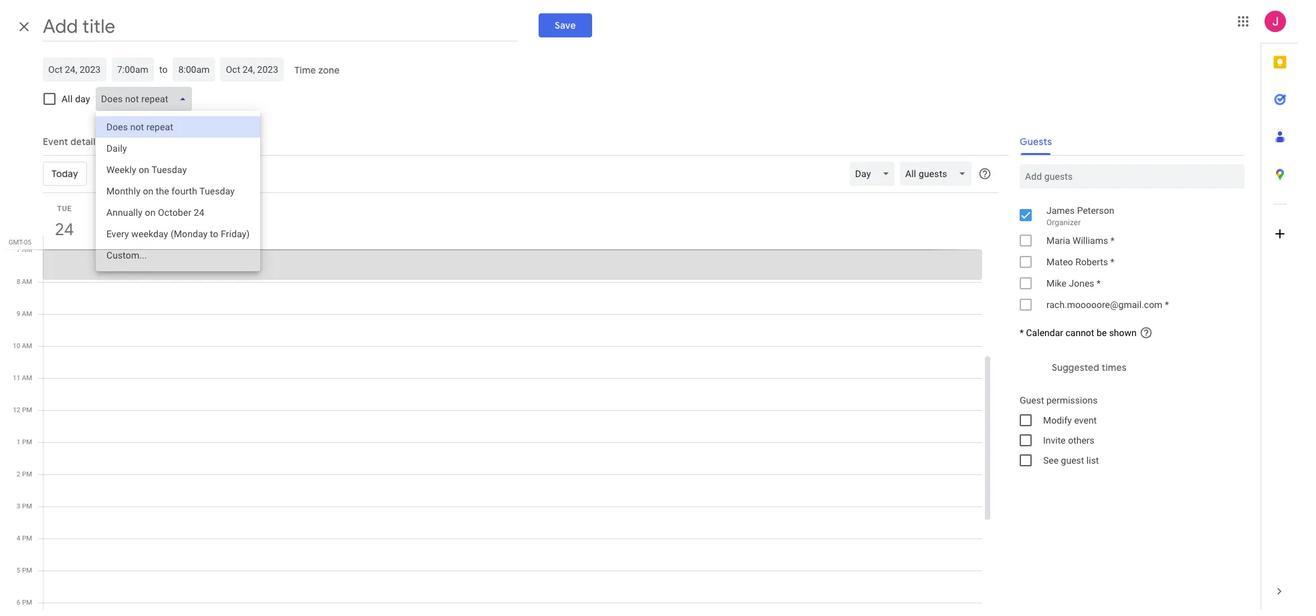 Task type: locate. For each thing, give the bounding box(es) containing it.
1 am from the top
[[22, 246, 32, 254]]

* inside mateo roberts tree item
[[1110, 257, 1115, 268]]

mateo roberts tree item
[[1009, 252, 1245, 273]]

3 am from the top
[[22, 310, 32, 318]]

invite others
[[1043, 436, 1095, 446]]

am for 11 am
[[22, 375, 32, 382]]

2 am from the top
[[22, 278, 32, 286]]

mateo roberts *
[[1047, 257, 1115, 268]]

4 am from the top
[[22, 343, 32, 350]]

* inside maria williams tree item
[[1111, 236, 1115, 246]]

5 pm from the top
[[22, 535, 32, 543]]

2023
[[237, 169, 258, 179]]

gmt-05
[[9, 239, 31, 246]]

* inside mike jones tree item
[[1097, 278, 1101, 289]]

am right 11
[[22, 375, 32, 382]]

pm
[[22, 407, 32, 414], [22, 439, 32, 446], [22, 471, 32, 478], [22, 503, 32, 511], [22, 535, 32, 543], [22, 567, 32, 575], [22, 600, 32, 607]]

all
[[62, 94, 73, 104]]

jones
[[1069, 278, 1094, 289]]

group containing guest permissions
[[1009, 391, 1245, 471]]

tab list
[[1261, 43, 1298, 573]]

4 pm
[[17, 535, 32, 543]]

pm right 6
[[22, 600, 32, 607]]

* left calendar
[[1020, 328, 1024, 339]]

pm right 1
[[22, 439, 32, 446]]

james peterson organizer
[[1047, 205, 1115, 228]]

pm for 6 pm
[[22, 600, 32, 607]]

am for 7 am
[[22, 246, 32, 254]]

* right roberts
[[1110, 257, 1115, 268]]

to
[[159, 64, 168, 75]]

october
[[187, 169, 220, 179]]

maria williams tree item
[[1009, 230, 1245, 252]]

pm for 5 pm
[[22, 567, 32, 575]]

None field
[[96, 87, 198, 111], [850, 162, 900, 186], [900, 162, 977, 186], [96, 87, 198, 111], [850, 162, 900, 186], [900, 162, 977, 186]]

modify event
[[1043, 416, 1097, 426]]

3 pm from the top
[[22, 471, 32, 478]]

pm right 4
[[22, 535, 32, 543]]

every weekday (monday to friday) option
[[96, 223, 260, 245]]

* right williams
[[1111, 236, 1115, 246]]

time
[[295, 64, 316, 76]]

pm for 3 pm
[[22, 503, 32, 511]]

tuesday, october 24 element
[[49, 215, 80, 246]]

am right 8
[[22, 278, 32, 286]]

calendar
[[1026, 328, 1063, 339]]

pm right 5
[[22, 567, 32, 575]]

24
[[54, 219, 73, 241]]

pm for 4 pm
[[22, 535, 32, 543]]

End date text field
[[226, 62, 279, 78]]

rach.mooooore@gmail.com *
[[1047, 300, 1169, 310]]

2
[[17, 471, 20, 478]]

event
[[1074, 416, 1097, 426]]

1
[[17, 439, 20, 446]]

*
[[1111, 236, 1115, 246], [1110, 257, 1115, 268], [1097, 278, 1101, 289], [1165, 300, 1169, 310], [1020, 328, 1024, 339]]

save button
[[539, 13, 592, 37]]

am for 9 am
[[22, 310, 32, 318]]

2 pm from the top
[[22, 439, 32, 446]]

24 column header
[[43, 193, 982, 250]]

weekly on tuesday option
[[96, 159, 260, 181]]

all day
[[62, 94, 90, 104]]

suggested times button
[[1047, 356, 1132, 380]]

am right '7'
[[22, 246, 32, 254]]

Guests text field
[[1025, 165, 1239, 189]]

tue 24
[[54, 205, 73, 241]]

3
[[17, 503, 20, 511]]

james peterson, organizer tree item
[[1009, 202, 1245, 230]]

time zone
[[295, 64, 340, 76]]

pm for 1 pm
[[22, 439, 32, 446]]

group
[[1009, 391, 1245, 471]]

1 pm from the top
[[22, 407, 32, 414]]

row
[[37, 25, 982, 611]]

save
[[555, 19, 576, 31]]

7 pm from the top
[[22, 600, 32, 607]]

am right 10
[[22, 343, 32, 350]]

pm right 12
[[22, 407, 32, 414]]

* down mike jones tree item
[[1165, 300, 1169, 310]]

24,
[[222, 169, 235, 179]]

rach.mooooore@gmail.com
[[1047, 300, 1163, 310]]

* for mike jones *
[[1097, 278, 1101, 289]]

mateo
[[1047, 257, 1073, 268]]

mike jones tree item
[[1009, 273, 1245, 294]]

monthly on the fourth tuesday option
[[96, 181, 260, 202]]

7
[[16, 246, 20, 254]]

pm for 12 pm
[[22, 407, 32, 414]]

pm right 2
[[22, 471, 32, 478]]

cannot
[[1066, 328, 1094, 339]]

6 pm from the top
[[22, 567, 32, 575]]

daily option
[[96, 138, 260, 159]]

organizer
[[1047, 218, 1081, 228]]

24 grid
[[0, 25, 993, 611]]

modify
[[1043, 416, 1072, 426]]

am
[[22, 246, 32, 254], [22, 278, 32, 286], [22, 310, 32, 318], [22, 343, 32, 350], [22, 375, 32, 382]]

tuesday, october 24, 2023
[[148, 169, 258, 179]]

End time text field
[[178, 62, 210, 78]]

5 am from the top
[[22, 375, 32, 382]]

cell
[[43, 25, 982, 611]]

* right jones
[[1097, 278, 1101, 289]]

pm right 3
[[22, 503, 32, 511]]

am right 9
[[22, 310, 32, 318]]

6 pm
[[17, 600, 32, 607]]

guest permissions
[[1020, 395, 1098, 406]]

does not repeat option
[[96, 116, 260, 138]]

2 pm
[[17, 471, 32, 478]]

10 am
[[13, 343, 32, 350]]

williams
[[1073, 236, 1108, 246]]

4 pm from the top
[[22, 503, 32, 511]]

guest
[[1061, 456, 1084, 466]]

peterson
[[1077, 205, 1115, 216]]

11
[[13, 375, 20, 382]]

12
[[13, 407, 20, 414]]



Task type: describe. For each thing, give the bounding box(es) containing it.
* calendar cannot be shown
[[1020, 328, 1137, 339]]

9 am
[[16, 310, 32, 318]]

Start date text field
[[48, 62, 101, 78]]

12 pm
[[13, 407, 32, 414]]

roberts
[[1076, 257, 1108, 268]]

mike
[[1047, 278, 1067, 289]]

Start time text field
[[117, 62, 149, 78]]

* inside rach.mooooore@gmail.com tree item
[[1165, 300, 1169, 310]]

9
[[16, 310, 20, 318]]

today
[[52, 168, 78, 180]]

tuesday,
[[148, 169, 185, 179]]

4
[[17, 535, 20, 543]]

navigation toolbar
[[43, 155, 998, 193]]

see guest list
[[1043, 456, 1099, 466]]

permissions
[[1047, 395, 1098, 406]]

5 pm
[[17, 567, 32, 575]]

05
[[24, 239, 31, 246]]

recurrence list box
[[96, 111, 260, 272]]

1 pm
[[17, 439, 32, 446]]

shown
[[1109, 328, 1137, 339]]

11 am
[[13, 375, 32, 382]]

am for 8 am
[[22, 278, 32, 286]]

list
[[1087, 456, 1099, 466]]

pm for 2 pm
[[22, 471, 32, 478]]

be
[[1097, 328, 1107, 339]]

* for maria williams *
[[1111, 236, 1115, 246]]

guest
[[1020, 395, 1044, 406]]

custom... option
[[96, 245, 260, 266]]

james
[[1047, 205, 1075, 216]]

suggested times
[[1052, 362, 1127, 374]]

today button
[[43, 158, 87, 190]]

7 am
[[16, 246, 32, 254]]

mike jones *
[[1047, 278, 1101, 289]]

3 pm
[[17, 503, 32, 511]]

5
[[17, 567, 20, 575]]

maria
[[1047, 236, 1070, 246]]

am for 10 am
[[22, 343, 32, 350]]

gmt-
[[9, 239, 24, 246]]

tue
[[57, 205, 72, 213]]

day
[[75, 94, 90, 104]]

suggested
[[1052, 362, 1099, 374]]

8
[[16, 278, 20, 286]]

Title text field
[[43, 12, 517, 41]]

others
[[1068, 436, 1095, 446]]

times
[[1102, 362, 1127, 374]]

see
[[1043, 456, 1059, 466]]

maria williams *
[[1047, 236, 1115, 246]]

* for mateo roberts *
[[1110, 257, 1115, 268]]

zone
[[319, 64, 340, 76]]

10
[[13, 343, 20, 350]]

guests invited to this event. tree
[[1009, 202, 1245, 316]]

8 am
[[16, 278, 32, 286]]

time zone button
[[289, 58, 345, 82]]

6
[[17, 600, 20, 607]]

invite
[[1043, 436, 1066, 446]]

annually on october 24 option
[[96, 202, 260, 223]]

rach.mooooore@gmail.com tree item
[[1009, 294, 1245, 316]]



Task type: vqa. For each thing, say whether or not it's contained in the screenshot.
Invite others
yes



